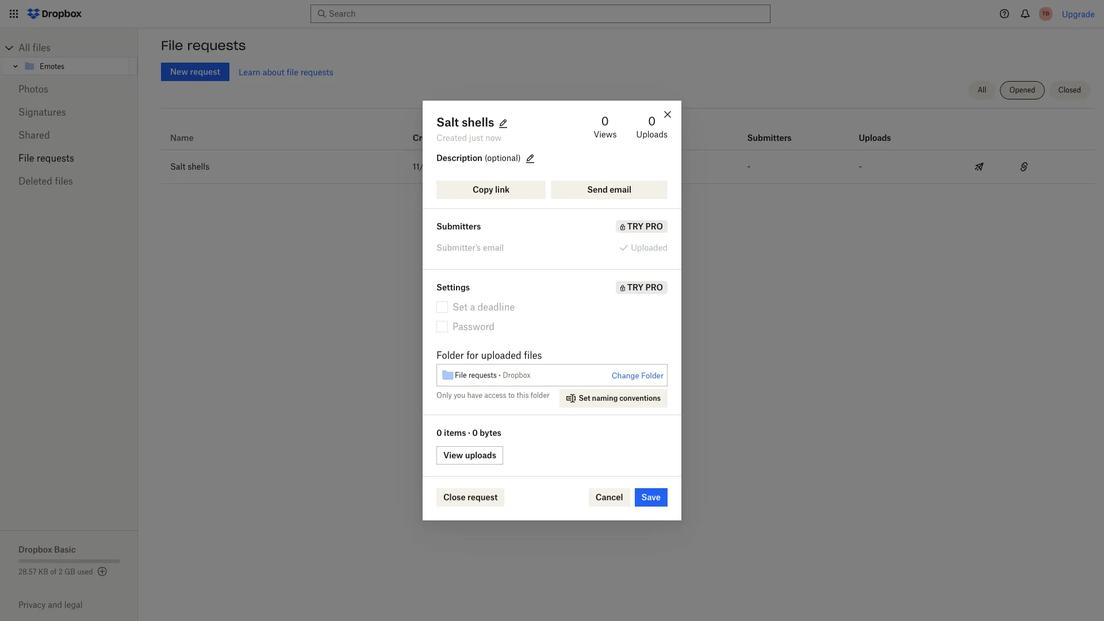 Task type: locate. For each thing, give the bounding box(es) containing it.
0 up uploads
[[648, 114, 656, 128]]

privacy and legal
[[18, 600, 83, 610]]

cancel button
[[589, 488, 630, 507]]

2 vertical spatial files
[[524, 350, 542, 361]]

2 vertical spatial file
[[455, 371, 467, 379]]

•
[[499, 371, 501, 379]]

shells
[[462, 115, 494, 129], [188, 162, 210, 171]]

salt shells down 'name' in the left top of the page
[[170, 162, 210, 171]]

get more space image
[[95, 565, 109, 579]]

set for set a deadline
[[453, 301, 468, 313]]

1 vertical spatial set
[[579, 394, 591, 403]]

only
[[437, 391, 452, 400]]

try for password
[[627, 282, 644, 292]]

0 vertical spatial set
[[453, 301, 468, 313]]

dialog
[[423, 101, 682, 521]]

1 vertical spatial pro trial element
[[616, 220, 668, 233]]

pro trial element right the views
[[621, 131, 639, 145]]

requests
[[187, 37, 246, 53], [301, 67, 333, 77], [37, 152, 74, 164], [469, 371, 497, 379]]

views
[[594, 129, 617, 139]]

files
[[33, 42, 51, 53], [55, 175, 73, 187], [524, 350, 542, 361]]

folder
[[437, 350, 464, 361], [641, 371, 664, 380]]

1 horizontal spatial email
[[610, 185, 632, 194]]

1 horizontal spatial all
[[978, 86, 987, 94]]

0 horizontal spatial set
[[453, 301, 468, 313]]

1 vertical spatial file
[[18, 152, 34, 164]]

email for submitter's email
[[483, 243, 504, 253]]

copy link image
[[1017, 160, 1031, 174]]

items
[[444, 428, 466, 438]]

0 horizontal spatial dropbox
[[18, 545, 52, 555]]

pro
[[646, 221, 663, 231], [646, 282, 663, 292]]

dropbox up 28.57
[[18, 545, 52, 555]]

shells down 'name' in the left top of the page
[[188, 162, 210, 171]]

0 vertical spatial email
[[610, 185, 632, 194]]

0 horizontal spatial email
[[483, 243, 504, 253]]

all for all files
[[18, 42, 30, 53]]

all left opened
[[978, 86, 987, 94]]

shells up just
[[462, 115, 494, 129]]

salt shells
[[437, 115, 494, 129], [170, 162, 210, 171]]

set left naming
[[579, 394, 591, 403]]

1 row from the top
[[161, 113, 1095, 150]]

basic
[[54, 545, 76, 555]]

learn about file requests
[[239, 67, 333, 77]]

0 inside 0 views
[[601, 114, 609, 128]]

1 vertical spatial shells
[[188, 162, 210, 171]]

salt shells up created just now
[[437, 115, 494, 129]]

access
[[484, 391, 507, 400]]

uploads
[[465, 450, 496, 460]]

0 inside 0 uploads
[[648, 114, 656, 128]]

all for all
[[978, 86, 987, 94]]

all up photos
[[18, 42, 30, 53]]

file requests link
[[18, 147, 120, 170]]

folder
[[531, 391, 550, 400]]

view uploads
[[443, 450, 496, 460]]

1 vertical spatial salt
[[170, 162, 186, 171]]

pro trial element
[[621, 131, 639, 145], [616, 220, 668, 233], [616, 281, 668, 294]]

files inside tree
[[33, 42, 51, 53]]

change
[[612, 371, 639, 380]]

upgrade link
[[1062, 9, 1095, 19]]

1 vertical spatial pro
[[646, 282, 663, 292]]

folder left the for
[[437, 350, 464, 361]]

view uploads button
[[437, 446, 503, 465]]

file requests up learn
[[161, 37, 246, 53]]

2 - from the left
[[859, 162, 862, 171]]

1 horizontal spatial file requests
[[161, 37, 246, 53]]

created up description
[[437, 133, 467, 143]]

change folder
[[612, 371, 664, 380]]

1 vertical spatial email
[[483, 243, 504, 253]]

0 horizontal spatial shells
[[188, 162, 210, 171]]

created inside row
[[413, 133, 445, 143]]

0 up the views
[[601, 114, 609, 128]]

salt up created button
[[437, 115, 459, 129]]

learn about file requests link
[[239, 67, 333, 77]]

all inside tree
[[18, 42, 30, 53]]

1 created from the left
[[413, 133, 445, 143]]

name
[[170, 133, 194, 143]]

row containing salt shells
[[161, 150, 1095, 184]]

0 vertical spatial salt
[[437, 115, 459, 129]]

files right uploaded
[[524, 350, 542, 361]]

pro trial element down uploaded
[[616, 281, 668, 294]]

close request button
[[437, 488, 505, 507]]

salt
[[437, 115, 459, 129], [170, 162, 186, 171]]

all files link
[[18, 39, 138, 57]]

0 left items
[[437, 428, 442, 438]]

deleted
[[18, 175, 52, 187]]

copy
[[473, 185, 493, 194]]

0 vertical spatial file
[[161, 37, 183, 53]]

2 try from the top
[[627, 282, 644, 292]]

file requests • dropbox
[[455, 371, 531, 379]]

upgrade
[[1062, 9, 1095, 19]]

requests left •
[[469, 371, 497, 379]]

folder up conventions at right
[[641, 371, 664, 380]]

requests right file
[[301, 67, 333, 77]]

global header element
[[0, 0, 1104, 28]]

0 vertical spatial try
[[627, 221, 644, 231]]

submitters
[[437, 221, 481, 231]]

this
[[517, 391, 529, 400]]

2 try pro from the top
[[627, 282, 663, 292]]

1 vertical spatial try
[[627, 282, 644, 292]]

0 horizontal spatial salt shells
[[170, 162, 210, 171]]

table containing name
[[161, 113, 1095, 184]]

1 horizontal spatial files
[[55, 175, 73, 187]]

0 vertical spatial all
[[18, 42, 30, 53]]

try pro down uploaded
[[627, 282, 663, 292]]

all files tree
[[2, 39, 138, 75]]

created up 11/17/2023
[[413, 133, 445, 143]]

salt down 'name' in the left top of the page
[[170, 162, 186, 171]]

0 horizontal spatial files
[[33, 42, 51, 53]]

0 vertical spatial try pro
[[627, 221, 663, 231]]

pro down uploaded
[[646, 282, 663, 292]]

created for created
[[413, 133, 445, 143]]

emotes
[[40, 62, 65, 70]]

table
[[161, 113, 1095, 184]]

1 horizontal spatial set
[[579, 394, 591, 403]]

salt for 11/17/2023
[[170, 162, 186, 171]]

1 vertical spatial dropbox
[[18, 545, 52, 555]]

pro up uploaded
[[646, 221, 663, 231]]

0 horizontal spatial file requests
[[18, 152, 74, 164]]

try pro
[[627, 221, 663, 231], [627, 282, 663, 292]]

email inside "button"
[[610, 185, 632, 194]]

1 horizontal spatial dropbox
[[503, 371, 531, 379]]

try for uploaded
[[627, 221, 644, 231]]

request
[[468, 492, 498, 502]]

0
[[601, 114, 609, 128], [648, 114, 656, 128], [437, 428, 442, 438], [472, 428, 478, 438]]

0 horizontal spatial all
[[18, 42, 30, 53]]

salt for created just now
[[437, 115, 459, 129]]

try pro up uploaded
[[627, 221, 663, 231]]

all button
[[969, 81, 996, 100]]

1 column header from the left
[[747, 117, 793, 145]]

created
[[413, 133, 445, 143], [437, 133, 467, 143]]

salt shells for 11/17/2023
[[170, 162, 210, 171]]

1 pro from the top
[[646, 221, 663, 231]]

1 horizontal spatial -
[[859, 162, 862, 171]]

1 try pro from the top
[[627, 221, 663, 231]]

email right send
[[610, 185, 632, 194]]

column header
[[747, 117, 793, 145], [859, 117, 905, 145]]

2 pro from the top
[[646, 282, 663, 292]]

to
[[508, 391, 515, 400]]

-
[[747, 162, 751, 171], [859, 162, 862, 171]]

send email
[[587, 185, 632, 194]]

created inside dialog
[[437, 133, 467, 143]]

0 horizontal spatial folder
[[437, 350, 464, 361]]

files down file requests link
[[55, 175, 73, 187]]

requests inside dialog
[[469, 371, 497, 379]]

1 vertical spatial all
[[978, 86, 987, 94]]

cell
[[1051, 150, 1095, 183]]

shells for 11/17/2023
[[188, 162, 210, 171]]

photos link
[[18, 78, 120, 101]]

0 vertical spatial shells
[[462, 115, 494, 129]]

0 horizontal spatial salt
[[170, 162, 186, 171]]

1 horizontal spatial salt shells
[[437, 115, 494, 129]]

pro for password
[[646, 282, 663, 292]]

0 vertical spatial pro trial element
[[621, 131, 639, 145]]

1 vertical spatial try pro
[[627, 282, 663, 292]]

1 horizontal spatial folder
[[641, 371, 664, 380]]

email right submitter's
[[483, 243, 504, 253]]

all files
[[18, 42, 51, 53]]

try up uploaded
[[627, 221, 644, 231]]

1 try from the top
[[627, 221, 644, 231]]

row
[[161, 113, 1095, 150], [161, 150, 1095, 184]]

set inside set naming conventions button
[[579, 394, 591, 403]]

uploads
[[636, 129, 668, 139]]

1 - from the left
[[747, 162, 751, 171]]

2 vertical spatial pro trial element
[[616, 281, 668, 294]]

shells for created just now
[[462, 115, 494, 129]]

privacy and legal link
[[18, 600, 138, 610]]

1 vertical spatial folder
[[641, 371, 664, 380]]

email
[[610, 185, 632, 194], [483, 243, 504, 253]]

link
[[495, 185, 510, 194]]

pro trial element up uploaded
[[616, 220, 668, 233]]

0 vertical spatial dropbox
[[503, 371, 531, 379]]

2 created from the left
[[437, 133, 467, 143]]

folder for uploaded files
[[437, 350, 542, 361]]

requests up deleted files
[[37, 152, 74, 164]]

copy link
[[473, 185, 510, 194]]

2 horizontal spatial file
[[455, 371, 467, 379]]

cell inside row
[[1051, 150, 1095, 183]]

1 vertical spatial salt shells
[[170, 162, 210, 171]]

created just now
[[437, 133, 502, 143]]

0 horizontal spatial -
[[747, 162, 751, 171]]

signatures link
[[18, 101, 120, 124]]

deadline
[[478, 301, 515, 313]]

1 horizontal spatial column header
[[859, 117, 905, 145]]

file
[[161, 37, 183, 53], [18, 152, 34, 164], [455, 371, 467, 379]]

files up emotes
[[33, 42, 51, 53]]

dropbox right •
[[503, 371, 531, 379]]

try pro for uploaded
[[627, 221, 663, 231]]

all inside button
[[978, 86, 987, 94]]

2 row from the top
[[161, 150, 1095, 184]]

0 horizontal spatial column header
[[747, 117, 793, 145]]

opened button
[[1001, 81, 1045, 100]]

set left a
[[453, 301, 468, 313]]

and
[[48, 600, 62, 610]]

1 vertical spatial files
[[55, 175, 73, 187]]

pro for uploaded
[[646, 221, 663, 231]]

2 horizontal spatial files
[[524, 350, 542, 361]]

you
[[454, 391, 465, 400]]

save
[[642, 492, 661, 502]]

0 vertical spatial pro
[[646, 221, 663, 231]]

0 vertical spatial salt shells
[[437, 115, 494, 129]]

all
[[18, 42, 30, 53], [978, 86, 987, 94]]

bytes
[[480, 428, 502, 438]]

kb
[[38, 568, 48, 576]]

file requests up deleted files
[[18, 152, 74, 164]]

view
[[443, 450, 463, 460]]

1 horizontal spatial salt
[[437, 115, 459, 129]]

try down uploaded
[[627, 282, 644, 292]]

dropbox
[[503, 371, 531, 379], [18, 545, 52, 555]]

created for created just now
[[437, 133, 467, 143]]

salt inside row
[[170, 162, 186, 171]]

0 vertical spatial files
[[33, 42, 51, 53]]

files for all files
[[33, 42, 51, 53]]

conventions
[[620, 394, 661, 403]]

1 horizontal spatial shells
[[462, 115, 494, 129]]

0 vertical spatial file requests
[[161, 37, 246, 53]]



Task type: describe. For each thing, give the bounding box(es) containing it.
pro trial element inside row
[[621, 131, 639, 145]]

set naming conventions button
[[559, 389, 668, 408]]

send email button
[[551, 181, 668, 199]]

submitter's email
[[437, 243, 504, 253]]

1 horizontal spatial file
[[161, 37, 183, 53]]

description ( optional )
[[437, 153, 521, 163]]

send email image
[[973, 160, 987, 174]]

)
[[518, 153, 521, 163]]

privacy
[[18, 600, 46, 610]]

try pro for password
[[627, 282, 663, 292]]

0 views
[[594, 114, 617, 139]]

0 for 0 uploads
[[648, 114, 656, 128]]

a
[[470, 301, 475, 313]]

1 vertical spatial file requests
[[18, 152, 74, 164]]

uploaded
[[631, 243, 668, 253]]

0 for 0 views
[[601, 114, 609, 128]]

2
[[58, 568, 63, 576]]

used
[[77, 568, 93, 576]]

of
[[50, 568, 57, 576]]

row containing name
[[161, 113, 1095, 150]]

have
[[467, 391, 483, 400]]

submitter's
[[437, 243, 481, 253]]

photos
[[18, 83, 48, 95]]

deleted files link
[[18, 170, 120, 193]]

dropbox logo - go to the homepage image
[[23, 5, 86, 23]]

28.57
[[18, 568, 37, 576]]

learn
[[239, 67, 261, 77]]

deleted files
[[18, 175, 73, 187]]

send
[[587, 185, 608, 194]]

·
[[468, 428, 470, 438]]

for
[[467, 350, 479, 361]]

set a deadline
[[453, 301, 515, 313]]

folder inside button
[[641, 371, 664, 380]]

email for send email
[[610, 185, 632, 194]]

requests up learn
[[187, 37, 246, 53]]

pro trial element for password
[[616, 281, 668, 294]]

copy link button
[[437, 181, 546, 199]]

naming
[[592, 394, 618, 403]]

files for deleted files
[[55, 175, 73, 187]]

11/17/2023
[[413, 162, 455, 171]]

dropbox basic
[[18, 545, 76, 555]]

created button
[[413, 131, 445, 145]]

0 items · 0 bytes
[[437, 428, 502, 438]]

now
[[486, 133, 502, 143]]

legal
[[64, 600, 83, 610]]

description
[[437, 153, 483, 163]]

only you have access to this folder
[[437, 391, 550, 400]]

dialog containing 0
[[423, 101, 682, 521]]

just
[[469, 133, 483, 143]]

uploaded
[[481, 350, 522, 361]]

set naming conventions
[[579, 394, 661, 403]]

closed
[[1059, 86, 1081, 94]]

opened
[[1010, 86, 1036, 94]]

(
[[485, 153, 487, 163]]

emotes link
[[24, 59, 127, 73]]

close request
[[443, 492, 498, 502]]

shared
[[18, 129, 50, 141]]

about
[[263, 67, 285, 77]]

0 horizontal spatial file
[[18, 152, 34, 164]]

password
[[453, 321, 495, 332]]

0 right ·
[[472, 428, 478, 438]]

close
[[443, 492, 466, 502]]

signatures
[[18, 106, 66, 118]]

2 column header from the left
[[859, 117, 905, 145]]

cancel
[[596, 492, 623, 502]]

shared link
[[18, 124, 120, 147]]

closed button
[[1050, 81, 1091, 100]]

file
[[287, 67, 298, 77]]

gb
[[65, 568, 75, 576]]

settings
[[437, 282, 470, 292]]

file inside dialog
[[455, 371, 467, 379]]

optional
[[487, 153, 518, 163]]

save button
[[635, 488, 668, 507]]

28.57 kb of 2 gb used
[[18, 568, 93, 576]]

pro trial element for uploaded
[[616, 220, 668, 233]]

0 vertical spatial folder
[[437, 350, 464, 361]]

set for set naming conventions
[[579, 394, 591, 403]]

salt shells for created just now
[[437, 115, 494, 129]]

change folder button
[[612, 369, 664, 383]]

dropbox inside dialog
[[503, 371, 531, 379]]

0 for 0 items · 0 bytes
[[437, 428, 442, 438]]



Task type: vqa. For each thing, say whether or not it's contained in the screenshot.
the bottom Try
yes



